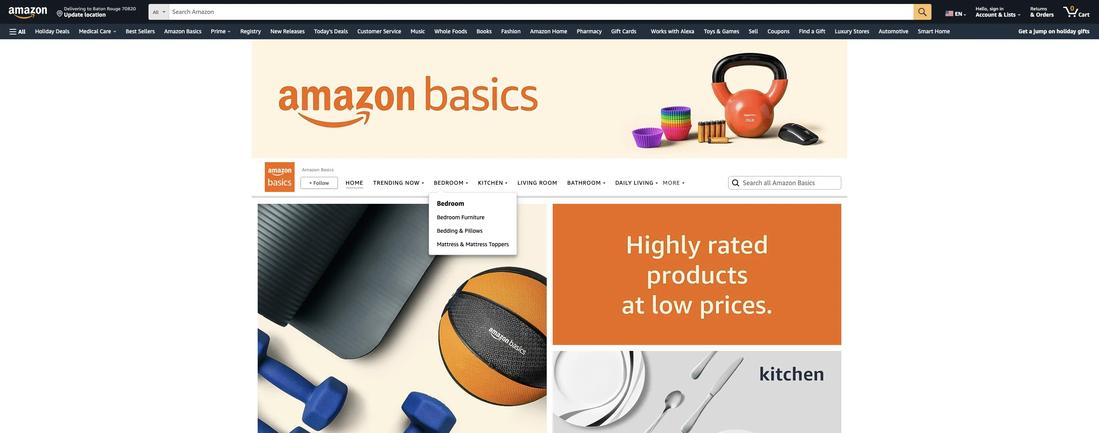 Task type: vqa. For each thing, say whether or not it's contained in the screenshot.
Gift Cards
yes



Task type: locate. For each thing, give the bounding box(es) containing it.
0 horizontal spatial amazon basics link
[[160, 26, 206, 37]]

1 horizontal spatial all
[[153, 9, 159, 15]]

2 horizontal spatial &
[[1030, 11, 1035, 18]]

all up sellers
[[153, 9, 159, 15]]

holiday
[[1057, 28, 1076, 35]]

update
[[64, 11, 83, 18]]

amazon basics link
[[160, 26, 206, 37], [302, 167, 334, 173]]

amazon up +
[[302, 167, 320, 173]]

service
[[383, 28, 401, 35]]

all inside search box
[[153, 9, 159, 15]]

1 gift from the left
[[611, 28, 621, 35]]

follow
[[314, 180, 329, 186]]

1 horizontal spatial &
[[998, 11, 1003, 18]]

gift right the find
[[816, 28, 825, 35]]

navigation navigation
[[0, 0, 1099, 39]]

1 horizontal spatial deals
[[334, 28, 348, 35]]

gift cards
[[611, 28, 636, 35]]

automotive link
[[874, 26, 913, 37]]

works with alexa
[[651, 28, 694, 35]]

amazon image
[[9, 7, 47, 19]]

amazon home
[[530, 28, 567, 35]]

with
[[668, 28, 679, 35]]

all down amazon image
[[18, 28, 26, 35]]

1 deals from the left
[[56, 28, 69, 35]]

1 vertical spatial amazon basics
[[302, 167, 334, 173]]

1 home from the left
[[552, 28, 567, 35]]

gifts
[[1078, 28, 1090, 35]]

location
[[84, 11, 106, 18]]

1 vertical spatial basics
[[321, 167, 334, 173]]

automotive
[[879, 28, 908, 35]]

gift
[[611, 28, 621, 35], [816, 28, 825, 35]]

0 horizontal spatial deals
[[56, 28, 69, 35]]

new releases
[[271, 28, 305, 35]]

1 vertical spatial amazon basics link
[[302, 167, 334, 173]]

get
[[1019, 28, 1028, 35]]

2 gift from the left
[[816, 28, 825, 35]]

0 horizontal spatial amazon basics
[[164, 28, 201, 35]]

music link
[[406, 26, 430, 37]]

0 horizontal spatial all
[[18, 28, 26, 35]]

amazon down all search box
[[530, 28, 551, 35]]

basics left prime
[[186, 28, 201, 35]]

toys & games
[[704, 28, 739, 35]]

toys & games link
[[699, 26, 744, 37]]

70820
[[122, 6, 136, 12]]

prime
[[211, 28, 226, 35]]

2 deals from the left
[[334, 28, 348, 35]]

amazon right sellers
[[164, 28, 185, 35]]

& right toys at right top
[[717, 28, 721, 35]]

& for toys
[[717, 28, 721, 35]]

a right the find
[[811, 28, 814, 35]]

amazon basics left prime
[[164, 28, 201, 35]]

account
[[976, 11, 997, 18]]

basics up follow
[[321, 167, 334, 173]]

hello,
[[976, 6, 988, 12]]

none submit inside all search box
[[914, 4, 932, 20]]

books link
[[472, 26, 497, 37]]

2 a from the left
[[1029, 28, 1032, 35]]

a
[[811, 28, 814, 35], [1029, 28, 1032, 35]]

0 vertical spatial basics
[[186, 28, 201, 35]]

alexa
[[681, 28, 694, 35]]

2 horizontal spatial amazon
[[530, 28, 551, 35]]

deals
[[56, 28, 69, 35], [334, 28, 348, 35]]

games
[[722, 28, 739, 35]]

0 horizontal spatial a
[[811, 28, 814, 35]]

Search Amazon text field
[[169, 4, 914, 19]]

luxury stores
[[835, 28, 869, 35]]

amazon basics up + follow button
[[302, 167, 334, 173]]

1 a from the left
[[811, 28, 814, 35]]

to
[[87, 6, 92, 12]]

all inside button
[[18, 28, 26, 35]]

a right get
[[1029, 28, 1032, 35]]

0 horizontal spatial gift
[[611, 28, 621, 35]]

0 vertical spatial all
[[153, 9, 159, 15]]

& for returns
[[1030, 11, 1035, 18]]

None submit
[[914, 4, 932, 20]]

& inside returns & orders
[[1030, 11, 1035, 18]]

care
[[100, 28, 111, 35]]

registry link
[[236, 26, 266, 37]]

2 home from the left
[[935, 28, 950, 35]]

0 vertical spatial amazon basics link
[[160, 26, 206, 37]]

pharmacy link
[[572, 26, 607, 37]]

0 horizontal spatial basics
[[186, 28, 201, 35]]

basics
[[186, 28, 201, 35], [321, 167, 334, 173]]

All search field
[[149, 4, 932, 21]]

home
[[552, 28, 567, 35], [935, 28, 950, 35]]

sign
[[990, 6, 999, 12]]

deals right holiday on the left
[[56, 28, 69, 35]]

home right smart
[[935, 28, 950, 35]]

amazon basics
[[164, 28, 201, 35], [302, 167, 334, 173]]

account & lists
[[976, 11, 1016, 18]]

find a gift link
[[794, 26, 830, 37]]

1 vertical spatial all
[[18, 28, 26, 35]]

smart home
[[918, 28, 950, 35]]

whole foods
[[435, 28, 467, 35]]

get a jump on holiday gifts link
[[1015, 26, 1093, 37]]

0 horizontal spatial home
[[552, 28, 567, 35]]

amazon
[[164, 28, 185, 35], [530, 28, 551, 35], [302, 167, 320, 173]]

& left orders
[[1030, 11, 1035, 18]]

foods
[[452, 28, 467, 35]]

1 horizontal spatial home
[[935, 28, 950, 35]]

& left lists
[[998, 11, 1003, 18]]

stores
[[853, 28, 869, 35]]

best sellers link
[[121, 26, 160, 37]]

amazon basics link left prime
[[160, 26, 206, 37]]

1 horizontal spatial amazon basics link
[[302, 167, 334, 173]]

0 vertical spatial amazon basics
[[164, 28, 201, 35]]

returns & orders
[[1030, 6, 1054, 18]]

medical care
[[79, 28, 111, 35]]

holiday
[[35, 28, 54, 35]]

gift left cards
[[611, 28, 621, 35]]

amazon basics link up + follow button
[[302, 167, 334, 173]]

find a gift
[[799, 28, 825, 35]]

medical
[[79, 28, 98, 35]]

baton
[[93, 6, 106, 12]]

1 horizontal spatial gift
[[816, 28, 825, 35]]

0 horizontal spatial &
[[717, 28, 721, 35]]

fashion
[[501, 28, 521, 35]]

1 horizontal spatial a
[[1029, 28, 1032, 35]]

customer service link
[[353, 26, 406, 37]]

&
[[998, 11, 1003, 18], [1030, 11, 1035, 18], [717, 28, 721, 35]]

deals for holiday deals
[[56, 28, 69, 35]]

home down search amazon text box
[[552, 28, 567, 35]]

deals right today's
[[334, 28, 348, 35]]

books
[[477, 28, 492, 35]]



Task type: describe. For each thing, give the bounding box(es) containing it.
get a jump on holiday gifts
[[1019, 28, 1090, 35]]

+ follow button
[[301, 177, 337, 189]]

holiday deals link
[[30, 26, 74, 37]]

luxury stores link
[[830, 26, 874, 37]]

all button
[[6, 24, 29, 39]]

delivering
[[64, 6, 86, 12]]

0 horizontal spatial amazon
[[164, 28, 185, 35]]

+ follow
[[309, 180, 329, 186]]

sell
[[749, 28, 758, 35]]

1 horizontal spatial amazon
[[302, 167, 320, 173]]

rouge
[[107, 6, 121, 12]]

gift cards link
[[607, 26, 646, 37]]

luxury
[[835, 28, 852, 35]]

+
[[309, 180, 312, 186]]

whole foods link
[[430, 26, 472, 37]]

en link
[[941, 2, 970, 22]]

amazon basics inside the navigation navigation
[[164, 28, 201, 35]]

smart
[[918, 28, 933, 35]]

amazon basics logo image
[[265, 162, 294, 192]]

amazon home link
[[525, 26, 572, 37]]

returns
[[1030, 6, 1047, 12]]

new
[[271, 28, 282, 35]]

in
[[1000, 6, 1004, 12]]

registry
[[240, 28, 261, 35]]

coupons link
[[763, 26, 794, 37]]

cards
[[622, 28, 636, 35]]

1 horizontal spatial basics
[[321, 167, 334, 173]]

today's deals link
[[309, 26, 353, 37]]

releases
[[283, 28, 305, 35]]

hello, sign in
[[976, 6, 1004, 12]]

a for find
[[811, 28, 814, 35]]

Search all Amazon Basics search field
[[743, 176, 828, 190]]

& for account
[[998, 11, 1003, 18]]

best
[[126, 28, 137, 35]]

on
[[1049, 28, 1055, 35]]

smart home link
[[913, 26, 955, 37]]

lists
[[1004, 11, 1016, 18]]

sell link
[[744, 26, 763, 37]]

fashion link
[[497, 26, 525, 37]]

customer service
[[357, 28, 401, 35]]

prime link
[[206, 26, 236, 37]]

works
[[651, 28, 667, 35]]

sellers
[[138, 28, 155, 35]]

find
[[799, 28, 810, 35]]

today's deals
[[314, 28, 348, 35]]

holiday deals
[[35, 28, 69, 35]]

coupons
[[768, 28, 790, 35]]

customer
[[357, 28, 382, 35]]

pharmacy
[[577, 28, 602, 35]]

today's
[[314, 28, 333, 35]]

0
[[1070, 4, 1074, 12]]

toys
[[704, 28, 715, 35]]

jump
[[1034, 28, 1047, 35]]

works with alexa link
[[646, 26, 699, 37]]

new releases link
[[266, 26, 309, 37]]

whole
[[435, 28, 451, 35]]

en
[[955, 10, 962, 17]]

a for get
[[1029, 28, 1032, 35]]

basics inside the navigation navigation
[[186, 28, 201, 35]]

home for smart home
[[935, 28, 950, 35]]

deals for today's deals
[[334, 28, 348, 35]]

search image
[[731, 178, 741, 188]]

home for amazon home
[[552, 28, 567, 35]]

orders
[[1036, 11, 1054, 18]]

cart
[[1079, 11, 1090, 18]]

music
[[411, 28, 425, 35]]

delivering to baton rouge 70820 update location
[[64, 6, 136, 18]]

1 horizontal spatial amazon basics
[[302, 167, 334, 173]]

medical care link
[[74, 26, 121, 37]]



